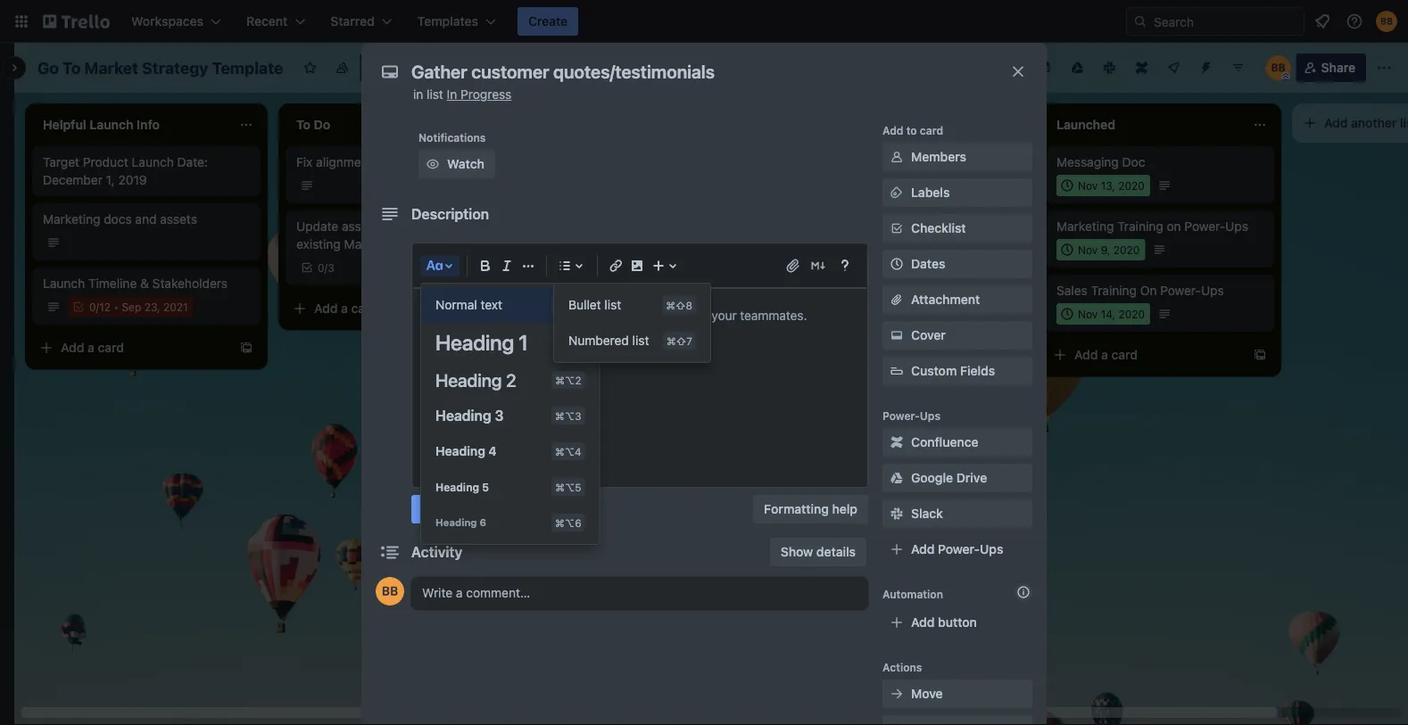 Task type: describe. For each thing, give the bounding box(es) containing it.
create from template… image for marketing docs and assets
[[239, 341, 253, 355]]

launch inside target product launch date: december 1, 2019
[[132, 155, 174, 170]]

on
[[1140, 283, 1157, 298]]

calendar power-up image
[[1037, 60, 1052, 74]]

checklist link
[[882, 214, 1032, 243]]

1 horizontal spatial 1
[[942, 604, 947, 617]]

update assorted references on existing marketing pages
[[296, 219, 475, 252]]

share
[[1321, 60, 1355, 75]]

automation
[[882, 588, 943, 601]]

description
[[411, 206, 489, 223]]

references
[[395, 219, 457, 234]]

launch inside "launch timeline & stakeholders" link
[[43, 276, 85, 291]]

marketing inside update assorted references on existing marketing pages
[[344, 237, 402, 252]]

heading for heading 1
[[435, 330, 514, 355]]

normal text
[[435, 298, 502, 312]]

members
[[911, 149, 966, 164]]

0 horizontal spatial bob builder (bobbuilder40) image
[[1266, 55, 1291, 80]]

december
[[43, 173, 103, 187]]

bob builder (bobbuilder40) image
[[376, 577, 404, 606]]

social
[[803, 155, 838, 170]]

search image
[[1133, 14, 1147, 29]]

help
[[832, 502, 857, 517]]

assorted
[[342, 219, 392, 234]]

nov for messaging
[[1078, 179, 1098, 192]]

2020 for messaging doc
[[1118, 179, 1145, 192]]

group containing bullet list
[[554, 287, 710, 359]]

italic ⌘i image
[[496, 255, 518, 277]]

card for update assorted references on existing marketing pages
[[351, 301, 377, 316]]

google drive
[[911, 471, 987, 485]]

blog post - announcement
[[803, 219, 958, 234]]

messaging
[[1056, 155, 1119, 170]]

heading for heading 6
[[435, 517, 477, 529]]

list for bullet
[[604, 298, 621, 312]]

add a card for assorted
[[314, 301, 377, 316]]

text styles image
[[424, 255, 445, 277]]

move
[[911, 687, 943, 701]]

⌘⌥4
[[555, 445, 581, 458]]

nov 14, 2020
[[1078, 308, 1145, 320]]

strategy
[[142, 58, 208, 77]]

•
[[114, 301, 119, 313]]

switch to… image
[[12, 12, 30, 30]]

2
[[506, 369, 516, 390]]

move link
[[882, 680, 1032, 708]]

stakeholders
[[152, 276, 228, 291]]

save
[[422, 502, 450, 517]]

jul for app
[[824, 308, 839, 320]]

bullet list
[[568, 298, 621, 312]]

⌘⌥0
[[555, 299, 581, 311]]

a for docs
[[88, 340, 94, 355]]

date:
[[177, 155, 208, 170]]

cover
[[911, 328, 946, 343]]

blog
[[803, 219, 829, 234]]

create button
[[518, 7, 578, 36]]

heading for heading 3
[[435, 407, 491, 424]]

Nov 9, 2020 checkbox
[[1056, 239, 1145, 261]]

attachment
[[911, 292, 980, 307]]

board
[[390, 60, 425, 75]]

email newsletter link
[[803, 578, 1010, 596]]

update
[[296, 219, 338, 234]]

power- down slack
[[938, 542, 980, 557]]

issue
[[376, 155, 406, 170]]

another
[[1351, 116, 1397, 130]]

a for assorted
[[341, 301, 348, 316]]

product
[[83, 155, 128, 170]]

training for marketing
[[1117, 219, 1163, 234]]

dates button
[[882, 250, 1032, 278]]

docs
[[104, 212, 132, 227]]

lists image
[[554, 255, 576, 277]]

assets
[[160, 212, 197, 227]]

jul 31, 2020
[[824, 604, 886, 617]]

newsletter
[[837, 580, 899, 594]]

template
[[212, 58, 283, 77]]

cover link
[[882, 321, 1032, 350]]

/pricing
[[427, 155, 470, 170]]

1 vertical spatial announcement
[[846, 283, 933, 298]]

list for numbered
[[632, 333, 649, 348]]

3 inside heading 1 group
[[495, 407, 504, 424]]

⌘⇧7
[[667, 335, 692, 347]]

Jul 31, 2020 checkbox
[[803, 600, 892, 621]]

23, inside option
[[842, 308, 858, 320]]

social promotion
[[803, 155, 900, 170]]

view markdown image
[[809, 257, 827, 275]]

marketing for marketing docs and assets
[[43, 212, 100, 227]]

doc
[[1122, 155, 1145, 170]]

formatting help link
[[753, 495, 868, 524]]

text
[[480, 298, 502, 312]]

slack
[[911, 506, 943, 521]]

jul for post
[[824, 244, 839, 256]]

add a card for training
[[1074, 348, 1138, 362]]

labels
[[911, 185, 950, 200]]

⌘⌥2
[[555, 374, 581, 386]]

marketing training on power-ups link
[[1056, 218, 1263, 236]]

nov for sales
[[1078, 308, 1098, 320]]

sm image for move
[[888, 685, 906, 703]]

fix alignment issue on /pricing
[[296, 155, 470, 170]]

add inside button
[[911, 615, 935, 630]]

Nov 13, 2020 checkbox
[[1056, 175, 1150, 196]]

Write a comment text field
[[411, 577, 868, 609]]

in
[[447, 87, 457, 102]]

blog post - announcement link
[[803, 218, 1010, 236]]

heading 2
[[435, 369, 516, 390]]

heading 3
[[435, 407, 504, 424]]

in
[[413, 87, 423, 102]]

heading 4
[[435, 444, 497, 459]]

sm image down actions
[[888, 721, 906, 725]]

training for sales
[[1091, 283, 1137, 298]]

and
[[135, 212, 157, 227]]

card right the to
[[920, 124, 943, 137]]

marketing training on power-ups
[[1056, 219, 1248, 234]]

in list in progress
[[413, 87, 512, 102]]

0 horizontal spatial 23,
[[144, 301, 160, 313]]

attach and insert link image
[[784, 257, 802, 275]]

aug 21, 2020
[[824, 179, 891, 192]]

0 notifications image
[[1312, 11, 1333, 32]]

market
[[84, 58, 138, 77]]

to
[[62, 58, 81, 77]]

2021
[[163, 301, 188, 313]]

add a card button for assorted
[[286, 294, 485, 323]]

list for in
[[427, 87, 443, 102]]

sales training on power-ups link
[[1056, 282, 1263, 300]]



Task type: vqa. For each thing, say whether or not it's contained in the screenshot.
Jul 23, 2020 OPTION on the right top
yes



Task type: locate. For each thing, give the bounding box(es) containing it.
notifications
[[418, 131, 486, 144]]

1 vertical spatial /
[[96, 301, 99, 313]]

-
[[861, 219, 867, 234]]

add a card down 14,
[[1074, 348, 1138, 362]]

add button
[[911, 615, 977, 630]]

0 horizontal spatial 3
[[328, 261, 334, 274]]

list right bullet
[[604, 298, 621, 312]]

in-
[[803, 283, 819, 298]]

nov inside nov 13, 2020 option
[[1078, 179, 1098, 192]]

0 vertical spatial list
[[427, 87, 443, 102]]

0 for 0 / 3
[[318, 261, 324, 274]]

sm image inside move link
[[888, 685, 906, 703]]

on right issue
[[409, 155, 424, 170]]

3 heading from the top
[[435, 407, 491, 424]]

bob builder (bobbuilder40) image left share button
[[1266, 55, 1291, 80]]

marketing down 'assorted'
[[344, 237, 402, 252]]

launch
[[132, 155, 174, 170], [43, 276, 85, 291]]

a down update assorted references on existing marketing pages
[[341, 301, 348, 316]]

2 horizontal spatial a
[[1101, 348, 1108, 362]]

1 horizontal spatial 0
[[318, 261, 324, 274]]

0 vertical spatial jul
[[824, 244, 839, 256]]

card down update assorted references on existing marketing pages
[[351, 301, 377, 316]]

marketing for marketing training on power-ups
[[1056, 219, 1114, 234]]

add inside button
[[1324, 116, 1348, 130]]

1 horizontal spatial on
[[460, 219, 475, 234]]

1 inside group
[[518, 330, 528, 355]]

drive
[[956, 471, 987, 485]]

2020 right 13, on the top right of the page
[[1118, 179, 1145, 192]]

19,
[[842, 244, 857, 256]]

app
[[819, 283, 842, 298]]

sm image
[[424, 155, 442, 173], [888, 434, 906, 451], [888, 469, 906, 487], [888, 721, 906, 725]]

jul left 31, at the bottom right
[[824, 604, 839, 617]]

training up "nov 14, 2020"
[[1091, 283, 1137, 298]]

existing
[[296, 237, 341, 252]]

2 nov from the top
[[1078, 244, 1098, 256]]

custom
[[911, 364, 957, 378]]

0 horizontal spatial add a card
[[61, 340, 124, 355]]

Jul 19, 2020 checkbox
[[803, 239, 892, 261]]

marketing docs and assets link
[[43, 211, 250, 228]]

0 vertical spatial /
[[324, 261, 328, 274]]

sm image for watch
[[424, 155, 442, 173]]

primary element
[[0, 0, 1408, 43]]

heading up heading 2
[[435, 330, 514, 355]]

sm image for slack
[[888, 505, 906, 523]]

1 vertical spatial 3
[[495, 407, 504, 424]]

0 vertical spatial announcement
[[870, 219, 958, 234]]

2 heading from the top
[[435, 369, 502, 390]]

add a card down 12
[[61, 340, 124, 355]]

heading 1 group
[[421, 287, 599, 541]]

2 horizontal spatial create from template… image
[[1253, 348, 1267, 362]]

2 vertical spatial jul
[[824, 604, 839, 617]]

0 horizontal spatial 0
[[89, 301, 96, 313]]

sm image down the power-ups
[[888, 434, 906, 451]]

on down messaging doc link at the top
[[1167, 219, 1181, 234]]

2020 for email newsletter
[[860, 604, 886, 617]]

board link
[[360, 54, 436, 82]]

Main content area, start typing to enter text. text field
[[431, 305, 849, 348]]

heading 1
[[435, 330, 528, 355]]

aug
[[824, 179, 844, 192]]

/ for 3
[[324, 261, 328, 274]]

add a card down '0 / 3'
[[314, 301, 377, 316]]

2020 right 19,
[[860, 244, 886, 256]]

on inside update assorted references on existing marketing pages
[[460, 219, 475, 234]]

2 jul from the top
[[824, 308, 839, 320]]

announcement down labels
[[870, 219, 958, 234]]

marketing up nov 9, 2020 option
[[1056, 219, 1114, 234]]

customize views image
[[445, 59, 463, 77]]

jul inside option
[[824, 308, 839, 320]]

sm image inside cover link
[[888, 327, 906, 344]]

on right references
[[460, 219, 475, 234]]

sm image for google drive
[[888, 469, 906, 487]]

2020 right 31, at the bottom right
[[860, 604, 886, 617]]

23, down in-app announcement
[[842, 308, 858, 320]]

go
[[37, 58, 59, 77]]

create from template… image for update assorted references on existing marketing pages
[[493, 302, 507, 316]]

sm image left google
[[888, 469, 906, 487]]

0 vertical spatial 3
[[328, 261, 334, 274]]

0 horizontal spatial launch
[[43, 276, 85, 291]]

2 horizontal spatial add a card
[[1074, 348, 1138, 362]]

add a card button down "nov 14, 2020"
[[1046, 341, 1246, 369]]

1 vertical spatial nov
[[1078, 244, 1098, 256]]

link image
[[605, 255, 626, 277]]

power-ups
[[882, 410, 940, 422]]

heading 5
[[435, 481, 489, 493]]

sm image down actions
[[888, 685, 906, 703]]

sm image
[[888, 148, 906, 166], [888, 184, 906, 202], [888, 220, 906, 237], [888, 327, 906, 344], [888, 505, 906, 523], [888, 685, 906, 703]]

Aug 21, 2020 checkbox
[[803, 175, 896, 196]]

a
[[341, 301, 348, 316], [88, 340, 94, 355], [1101, 348, 1108, 362]]

0 horizontal spatial a
[[88, 340, 94, 355]]

0 horizontal spatial add a card button
[[32, 334, 232, 362]]

power- right on at right top
[[1160, 283, 1201, 298]]

show menu image
[[1375, 59, 1393, 77]]

0 vertical spatial bob builder (bobbuilder40) image
[[1376, 11, 1397, 32]]

launch timeline & stakeholders
[[43, 276, 228, 291]]

21,
[[847, 179, 862, 192]]

heading up the heading 3
[[435, 369, 502, 390]]

1 heading from the top
[[435, 330, 514, 355]]

timeline
[[88, 276, 137, 291]]

2 horizontal spatial add a card button
[[1046, 341, 1246, 369]]

bob builder (bobbuilder40) image
[[1376, 11, 1397, 32], [1266, 55, 1291, 80]]

sm image inside members link
[[888, 148, 906, 166]]

2 sm image from the top
[[888, 184, 906, 202]]

create
[[528, 14, 568, 29]]

Board name text field
[[29, 54, 292, 82]]

jul left 19,
[[824, 244, 839, 256]]

sm image inside checklist 'link'
[[888, 220, 906, 237]]

2020 right 14,
[[1118, 308, 1145, 320]]

1 horizontal spatial 3
[[495, 407, 504, 424]]

power- down messaging doc link at the top
[[1184, 219, 1225, 234]]

2 horizontal spatial list
[[632, 333, 649, 348]]

1 horizontal spatial a
[[341, 301, 348, 316]]

6 sm image from the top
[[888, 685, 906, 703]]

post
[[832, 219, 858, 234]]

2020 for marketing training on power-ups
[[1113, 244, 1140, 256]]

cancel
[[477, 502, 518, 517]]

1 horizontal spatial bob builder (bobbuilder40) image
[[1376, 11, 1397, 32]]

0 vertical spatial 0
[[318, 261, 324, 274]]

0 down existing
[[318, 261, 324, 274]]

⌘⌥1
[[557, 336, 581, 349]]

checklist
[[911, 221, 966, 236]]

4 heading from the top
[[435, 444, 485, 459]]

formatting
[[764, 502, 829, 517]]

normal
[[435, 298, 477, 312]]

list right in
[[427, 87, 443, 102]]

nov
[[1078, 179, 1098, 192], [1078, 244, 1098, 256], [1078, 308, 1098, 320]]

nov 13, 2020
[[1078, 179, 1145, 192]]

nov inside nov 9, 2020 option
[[1078, 244, 1098, 256]]

add button button
[[882, 609, 1032, 637]]

1 vertical spatial training
[[1091, 283, 1137, 298]]

nov inside nov 14, 2020 option
[[1078, 308, 1098, 320]]

nov 9, 2020
[[1078, 244, 1140, 256]]

on for references
[[460, 219, 475, 234]]

actions
[[882, 661, 922, 674]]

star or unstar board image
[[303, 61, 317, 75]]

marketing docs and assets
[[43, 212, 197, 227]]

sm image for members
[[888, 148, 906, 166]]

card for marketing training on power-ups
[[1111, 348, 1138, 362]]

power ups image
[[1167, 61, 1181, 75]]

/
[[324, 261, 328, 274], [96, 301, 99, 313]]

1 jul from the top
[[824, 244, 839, 256]]

1 horizontal spatial launch
[[132, 155, 174, 170]]

sm image for checklist
[[888, 220, 906, 237]]

/ down existing
[[324, 261, 328, 274]]

Jul 23, 2020 checkbox
[[803, 303, 893, 325]]

0 vertical spatial 1
[[518, 330, 528, 355]]

bold ⌘b image
[[475, 255, 496, 277]]

0 horizontal spatial on
[[409, 155, 424, 170]]

button
[[938, 615, 977, 630]]

editor toolbar toolbar
[[420, 252, 859, 544]]

1 vertical spatial bob builder (bobbuilder40) image
[[1266, 55, 1291, 80]]

jul
[[824, 244, 839, 256], [824, 308, 839, 320], [824, 604, 839, 617]]

add another lis button
[[1292, 104, 1408, 143]]

on for issue
[[409, 155, 424, 170]]

nov left 13, on the top right of the page
[[1078, 179, 1098, 192]]

0 horizontal spatial marketing
[[43, 212, 100, 227]]

sm image for confluence
[[888, 434, 906, 451]]

1 left ⌘⌥1
[[518, 330, 528, 355]]

⌘⇧8
[[666, 299, 692, 311]]

add a card button for docs
[[32, 334, 232, 362]]

watch button
[[418, 150, 495, 178]]

0 horizontal spatial list
[[427, 87, 443, 102]]

sm image for labels
[[888, 184, 906, 202]]

open information menu image
[[1346, 12, 1363, 30]]

2 horizontal spatial marketing
[[1056, 219, 1114, 234]]

add power-ups link
[[882, 535, 1032, 564]]

31,
[[842, 604, 857, 617]]

custom fields
[[911, 364, 995, 378]]

1 horizontal spatial create from template… image
[[493, 302, 507, 316]]

0 for 0 / 12 • sep 23, 2021
[[89, 301, 96, 313]]

1 horizontal spatial 23,
[[842, 308, 858, 320]]

sales training on power-ups
[[1056, 283, 1224, 298]]

promotion
[[841, 155, 900, 170]]

watch
[[447, 157, 484, 171]]

2020 right 21,
[[865, 179, 891, 192]]

12
[[99, 301, 111, 313]]

/ for 12
[[96, 301, 99, 313]]

bob builder (bobbuilder40) image right open information menu icon
[[1376, 11, 1397, 32]]

1 horizontal spatial marketing
[[344, 237, 402, 252]]

0 vertical spatial nov
[[1078, 179, 1098, 192]]

add power-ups
[[911, 542, 1003, 557]]

card
[[920, 124, 943, 137], [351, 301, 377, 316], [98, 340, 124, 355], [1111, 348, 1138, 362]]

marketing down the december
[[43, 212, 100, 227]]

add another lis
[[1324, 116, 1408, 130]]

0 horizontal spatial /
[[96, 301, 99, 313]]

2020 for in-app announcement
[[861, 308, 888, 320]]

1 horizontal spatial add a card
[[314, 301, 377, 316]]

4 sm image from the top
[[888, 327, 906, 344]]

card down "nov 14, 2020"
[[1111, 348, 1138, 362]]

1 vertical spatial 1
[[942, 604, 947, 617]]

google
[[911, 471, 953, 485]]

sm image inside "labels" link
[[888, 184, 906, 202]]

0 vertical spatial training
[[1117, 219, 1163, 234]]

3 down existing
[[328, 261, 334, 274]]

2020 for sales training on power-ups
[[1118, 308, 1145, 320]]

heading for heading 4
[[435, 444, 485, 459]]

1 vertical spatial 0
[[89, 301, 96, 313]]

1 horizontal spatial /
[[324, 261, 328, 274]]

jul for newsletter
[[824, 604, 839, 617]]

fix
[[296, 155, 313, 170]]

6 heading from the top
[[435, 517, 477, 529]]

2020 for blog post - announcement
[[860, 244, 886, 256]]

pages
[[405, 237, 440, 252]]

9,
[[1101, 244, 1110, 256]]

1 down automation
[[942, 604, 947, 617]]

more formatting image
[[518, 255, 539, 277]]

3 nov from the top
[[1078, 308, 1098, 320]]

sm image left slack
[[888, 505, 906, 523]]

sm image left cover
[[888, 327, 906, 344]]

create from template… image for marketing training on power-ups
[[1253, 348, 1267, 362]]

1 horizontal spatial list
[[604, 298, 621, 312]]

sm image left watch
[[424, 155, 442, 173]]

nov left 9,
[[1078, 244, 1098, 256]]

None text field
[[402, 55, 991, 87]]

23, right "sep"
[[144, 301, 160, 313]]

heading for heading 2
[[435, 369, 502, 390]]

share button
[[1296, 54, 1366, 82]]

show details link
[[770, 538, 866, 567]]

labels link
[[882, 178, 1032, 207]]

nov left 14,
[[1078, 308, 1098, 320]]

on
[[409, 155, 424, 170], [460, 219, 475, 234], [1167, 219, 1181, 234]]

to
[[906, 124, 917, 137]]

heading up the heading 4
[[435, 407, 491, 424]]

0 horizontal spatial 1
[[518, 330, 528, 355]]

3 up 4
[[495, 407, 504, 424]]

target product launch date: december 1, 2019 link
[[43, 153, 250, 189]]

heading 6
[[435, 517, 486, 529]]

card for marketing docs and assets
[[98, 340, 124, 355]]

training up nov 9, 2020
[[1117, 219, 1163, 234]]

a for training
[[1101, 348, 1108, 362]]

ups
[[1225, 219, 1248, 234], [1201, 283, 1224, 298], [920, 410, 940, 422], [980, 542, 1003, 557]]

2 vertical spatial nov
[[1078, 308, 1098, 320]]

⌘⌥6
[[555, 517, 581, 529]]

show
[[781, 545, 813, 559]]

2 vertical spatial list
[[632, 333, 649, 348]]

numbered list
[[568, 333, 649, 348]]

card down •
[[98, 340, 124, 355]]

/ left •
[[96, 301, 99, 313]]

heading left 4
[[435, 444, 485, 459]]

1 vertical spatial jul
[[824, 308, 839, 320]]

add a card for docs
[[61, 340, 124, 355]]

1 nov from the top
[[1078, 179, 1098, 192]]

1 horizontal spatial add a card button
[[286, 294, 485, 323]]

add a card button down "sep"
[[32, 334, 232, 362]]

0 vertical spatial launch
[[132, 155, 174, 170]]

3 sm image from the top
[[888, 220, 906, 237]]

add a card button down text styles icon
[[286, 294, 485, 323]]

create from template… image
[[493, 302, 507, 316], [239, 341, 253, 355], [1253, 348, 1267, 362]]

nov for marketing
[[1078, 244, 1098, 256]]

1 vertical spatial launch
[[43, 276, 85, 291]]

Nov 14, 2020 checkbox
[[1056, 303, 1150, 325]]

add a card button for training
[[1046, 341, 1246, 369]]

launch left timeline
[[43, 276, 85, 291]]

1 sm image from the top
[[888, 148, 906, 166]]

group
[[554, 287, 710, 359]]

numbered
[[568, 333, 629, 348]]

sm image inside watch button
[[424, 155, 442, 173]]

image image
[[626, 255, 648, 277]]

⌘⌥5
[[555, 481, 581, 493]]

heading left 5
[[435, 481, 479, 493]]

announcement up the jul 23, 2020
[[846, 283, 933, 298]]

launch up "2019"
[[132, 155, 174, 170]]

power- up confluence
[[882, 410, 920, 422]]

add a card
[[314, 301, 377, 316], [61, 340, 124, 355], [1074, 348, 1138, 362]]

5 heading from the top
[[435, 481, 479, 493]]

0 left 12
[[89, 301, 96, 313]]

update assorted references on existing marketing pages link
[[296, 218, 503, 253]]

save button
[[411, 495, 461, 524]]

2019
[[118, 173, 147, 187]]

list left the ⌘⇧7
[[632, 333, 649, 348]]

a down 0 / 12 • sep 23, 2021
[[88, 340, 94, 355]]

details
[[816, 545, 856, 559]]

open help dialog image
[[834, 255, 856, 277]]

heading down save at the left
[[435, 517, 477, 529]]

sm image right - in the top right of the page
[[888, 220, 906, 237]]

workspace visible image
[[335, 61, 349, 75]]

2 horizontal spatial on
[[1167, 219, 1181, 234]]

add to card
[[882, 124, 943, 137]]

in progress link
[[447, 87, 512, 102]]

3 jul from the top
[[824, 604, 839, 617]]

go to market strategy template
[[37, 58, 283, 77]]

Search field
[[1147, 8, 1304, 35]]

fix alignment issue on /pricing link
[[296, 153, 503, 171]]

1 vertical spatial list
[[604, 298, 621, 312]]

2020 right 9,
[[1113, 244, 1140, 256]]

target
[[43, 155, 79, 170]]

2020 inside option
[[861, 308, 888, 320]]

sales
[[1056, 283, 1087, 298]]

sm image down social promotion link
[[888, 184, 906, 202]]

5 sm image from the top
[[888, 505, 906, 523]]

0 horizontal spatial create from template… image
[[239, 341, 253, 355]]

sm image for cover
[[888, 327, 906, 344]]

sm image down add to card
[[888, 148, 906, 166]]

&
[[140, 276, 149, 291]]

a down nov 14, 2020 option
[[1101, 348, 1108, 362]]

heading for heading 5
[[435, 481, 479, 493]]

2020 down in-app announcement
[[861, 308, 888, 320]]

jul down 'app'
[[824, 308, 839, 320]]



